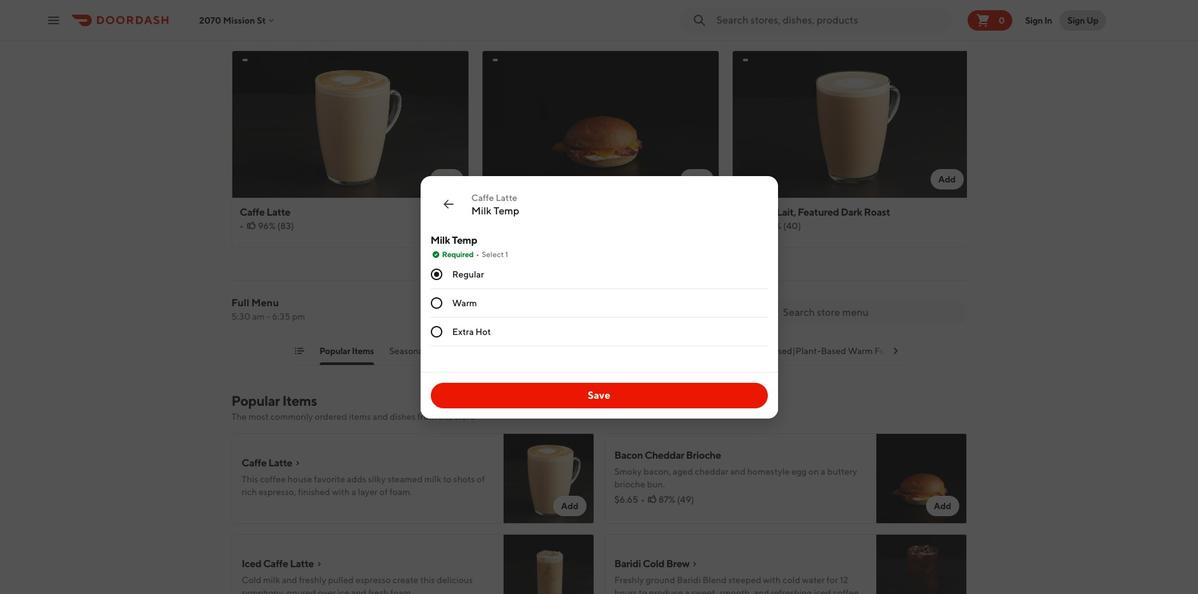 Task type: vqa. For each thing, say whether or not it's contained in the screenshot.
topmost Menu
yes



Task type: describe. For each thing, give the bounding box(es) containing it.
latte up 96% (83)
[[267, 206, 291, 218]]

full menu 5:30 am - 6:35 pm
[[231, 297, 305, 322]]

bacon cheddar brioche image
[[876, 434, 967, 524]]

liked
[[271, 26, 310, 44]]

bun.
[[647, 480, 665, 490]]

silky
[[368, 474, 386, 485]]

-
[[267, 312, 270, 322]]

milk inside cold milk and freshly pulled espresso create this delicious symphony, poured over ice and fresh foam.
[[263, 575, 280, 585]]

• select 1
[[476, 249, 508, 259]]

steamed
[[388, 474, 423, 485]]

a inside bacon cheddar brioche smoky bacon, aged cheddar and homestyle egg on a buttery brioche bun.
[[821, 467, 826, 477]]

fresh
[[368, 588, 389, 594]]

favorite
[[314, 474, 345, 485]]

87%
[[659, 495, 676, 505]]

milk temp group
[[431, 233, 768, 346]]

iced
[[814, 588, 831, 594]]

Item Search search field
[[783, 306, 957, 320]]

2 horizontal spatial •
[[641, 495, 645, 505]]

for
[[827, 575, 838, 585]]

this inside popular items the most commonly ordered items and dishes from this store
[[438, 412, 453, 422]]

and inside popular items the most commonly ordered items and dishes from this store
[[373, 412, 388, 422]]

and inside bacon cheddar brioche smoky bacon, aged cheddar and homestyle egg on a buttery brioche bun.
[[730, 467, 746, 477]]

extra hot
[[452, 327, 491, 337]]

seasonal
[[389, 346, 426, 356]]

beverages for plant-based|hot beverages
[[551, 346, 593, 356]]

caffe up this
[[242, 457, 267, 469]]

popular for popular items
[[320, 346, 350, 356]]

brioche for bacon cheddar brioche
[[562, 206, 597, 218]]

caffe inside caffe latte milk temp
[[472, 193, 494, 203]]

scroll menu navigation right image
[[890, 346, 901, 356]]

am
[[252, 312, 265, 322]]

baridi cold brew image
[[876, 534, 967, 594]]

featured
[[798, 206, 839, 218]]

milk inside this coffee house favorite adds silky steamed milk to shots of rich espresso, finished with a layer of foam.
[[424, 474, 441, 485]]

temp inside milk temp group
[[452, 234, 477, 246]]

extra
[[452, 327, 474, 337]]

items for popular items
[[352, 346, 374, 356]]

2070 mission st
[[199, 15, 266, 25]]

items for popular items the most commonly ordered items and dishes from this store
[[282, 393, 317, 409]]

with inside freshly ground baridi blend steeped with cold water for 12 hours to produce a sweet, smooth, and refreshing iced coffe
[[763, 575, 781, 585]]

this inside cold milk and freshly pulled espresso create this delicious symphony, poured over ice and fresh foam.
[[420, 575, 435, 585]]

seasonal favorites
[[389, 346, 465, 356]]

café au lait, featured dark roast 100% (40)
[[740, 206, 890, 231]]

ice
[[338, 588, 349, 594]]

$6.65
[[615, 495, 638, 505]]

and inside freshly ground baridi blend steeped with cold water for 12 hours to produce a sweet, smooth, and refreshing iced coffe
[[754, 588, 769, 594]]

create
[[393, 575, 418, 585]]

house
[[288, 474, 312, 485]]

finished
[[298, 487, 330, 497]]

open menu image
[[46, 12, 61, 28]]

5:30
[[231, 312, 251, 322]]

popular items
[[320, 346, 374, 356]]

espresso
[[356, 575, 391, 585]]

food
[[875, 346, 896, 356]]

over
[[318, 588, 336, 594]]

regular
[[452, 269, 484, 279]]

select
[[482, 249, 504, 259]]

a inside this coffee house favorite adds silky steamed milk to shots of rich espresso, finished with a layer of foam.
[[352, 487, 356, 497]]

milk inside caffe latte milk temp
[[472, 205, 492, 217]]

iced caffe latte
[[242, 558, 314, 570]]

bacon for bacon cheddar brioche
[[490, 206, 519, 218]]

and up poured
[[282, 575, 297, 585]]

caffe latte milk temp
[[472, 193, 520, 217]]

dialog containing milk temp
[[420, 176, 778, 419]]

cheddar for bacon cheddar brioche smoky bacon, aged cheddar and homestyle egg on a buttery brioche bun.
[[645, 449, 684, 462]]

shots
[[453, 474, 475, 485]]

produce
[[649, 588, 683, 594]]

latte up coffee at the left bottom of the page
[[268, 457, 292, 469]]

rich
[[242, 487, 257, 497]]

water
[[802, 575, 825, 585]]

plant-based|plant-based warm food button
[[742, 345, 896, 365]]

bacon cheddar brioche smoky bacon, aged cheddar and homestyle egg on a buttery brioche bun.
[[615, 449, 857, 490]]

on
[[809, 467, 819, 477]]

adds
[[347, 474, 366, 485]]

back image
[[441, 196, 456, 212]]

steeped
[[729, 575, 762, 585]]

sign for sign up
[[1068, 15, 1085, 25]]

0 button
[[968, 10, 1013, 30]]

sign up
[[1068, 15, 1099, 25]]

mission
[[223, 15, 255, 25]]

favorites
[[427, 346, 465, 356]]

based|hot
[[505, 346, 549, 356]]

plant- for based|plant-
[[742, 346, 767, 356]]

the inside popular items the most commonly ordered items and dishes from this store
[[231, 412, 247, 422]]

roast
[[864, 206, 890, 218]]

sign up link
[[1060, 10, 1107, 30]]

egg
[[792, 467, 807, 477]]

latte up freshly
[[290, 558, 314, 570]]

popular items the most commonly ordered items and dishes from this store
[[231, 393, 475, 422]]

full
[[231, 297, 249, 309]]

items inside heading
[[313, 26, 352, 44]]

from
[[417, 412, 436, 422]]

to inside freshly ground baridi blend steeped with cold water for 12 hours to produce a sweet, smooth, and refreshing iced coffe
[[639, 588, 647, 594]]

coffee
[[260, 474, 286, 485]]

foam. inside cold milk and freshly pulled espresso create this delicious symphony, poured over ice and fresh foam.
[[390, 588, 413, 594]]

sign in
[[1026, 15, 1052, 25]]

Regular radio
[[431, 268, 442, 280]]

layer
[[358, 487, 378, 497]]

poured
[[287, 588, 316, 594]]

plant-based|plant-based warm food
[[742, 346, 896, 356]]

based|plant-
[[767, 346, 821, 356]]

aged
[[673, 467, 693, 477]]

hours
[[615, 588, 637, 594]]

plant-based|cold beverages
[[609, 346, 727, 356]]

0 vertical spatial cold
[[643, 558, 665, 570]]

12
[[840, 575, 849, 585]]

caffe up 96%
[[240, 206, 265, 218]]

(40)
[[783, 221, 801, 231]]

6:35
[[272, 312, 290, 322]]

brioche for bacon cheddar brioche smoky bacon, aged cheddar and homestyle egg on a buttery brioche bun.
[[686, 449, 721, 462]]

Extra Hot radio
[[431, 326, 442, 337]]

in
[[1045, 15, 1052, 25]]

most liked items from the menu
[[231, 26, 466, 44]]

from
[[355, 26, 393, 44]]

caffe latte image
[[503, 434, 594, 524]]

freshly
[[615, 575, 644, 585]]

delicious
[[437, 575, 473, 585]]



Task type: locate. For each thing, give the bounding box(es) containing it.
2 horizontal spatial a
[[821, 467, 826, 477]]

1 vertical spatial milk
[[263, 575, 280, 585]]

1 plant- from the left
[[480, 346, 505, 356]]

warm right warm option
[[452, 298, 477, 308]]

a inside freshly ground baridi blend steeped with cold water for 12 hours to produce a sweet, smooth, and refreshing iced coffe
[[685, 588, 690, 594]]

a left sweet,
[[685, 588, 690, 594]]

beverages inside "button"
[[684, 346, 727, 356]]

popular inside popular items the most commonly ordered items and dishes from this store
[[231, 393, 280, 409]]

0 horizontal spatial the
[[231, 412, 247, 422]]

0 vertical spatial warm
[[452, 298, 477, 308]]

0 vertical spatial the
[[396, 26, 422, 44]]

1 vertical spatial temp
[[452, 234, 477, 246]]

• inside milk temp group
[[476, 249, 479, 259]]

sweet,
[[692, 588, 718, 594]]

foam. down create
[[390, 588, 413, 594]]

warm inside milk temp group
[[452, 298, 477, 308]]

1 horizontal spatial brioche
[[686, 449, 721, 462]]

1 horizontal spatial sign
[[1068, 15, 1085, 25]]

2 beverages from the left
[[684, 346, 727, 356]]

0 vertical spatial items
[[313, 26, 352, 44]]

1 horizontal spatial cheddar
[[645, 449, 684, 462]]

0 horizontal spatial a
[[352, 487, 356, 497]]

3 plant- from the left
[[742, 346, 767, 356]]

caffe latte up coffee at the left bottom of the page
[[242, 457, 292, 469]]

1 horizontal spatial •
[[476, 249, 479, 259]]

items left from
[[313, 26, 352, 44]]

sign in link
[[1018, 7, 1060, 33]]

baridi cold brew
[[615, 558, 690, 570]]

2 vertical spatial a
[[685, 588, 690, 594]]

temp up 1
[[494, 205, 520, 217]]

bacon up 1
[[490, 206, 519, 218]]

1 horizontal spatial with
[[763, 575, 781, 585]]

cheddar inside bacon cheddar brioche smoky bacon, aged cheddar and homestyle egg on a buttery brioche bun.
[[645, 449, 684, 462]]

0 horizontal spatial to
[[443, 474, 452, 485]]

foam. down steamed
[[390, 487, 412, 497]]

1 vertical spatial to
[[639, 588, 647, 594]]

1 horizontal spatial to
[[639, 588, 647, 594]]

0 horizontal spatial menu
[[251, 297, 279, 309]]

and right ice
[[351, 588, 367, 594]]

1 horizontal spatial cold
[[643, 558, 665, 570]]

the right from
[[396, 26, 422, 44]]

warm
[[452, 298, 477, 308], [848, 346, 873, 356]]

café
[[740, 206, 762, 218]]

pm
[[292, 312, 305, 322]]

0 vertical spatial menu
[[425, 26, 466, 44]]

based
[[821, 346, 846, 356]]

store
[[455, 412, 475, 422]]

1
[[505, 249, 508, 259]]

sign
[[1026, 15, 1043, 25], [1068, 15, 1085, 25]]

most
[[231, 26, 267, 44]]

items
[[349, 412, 371, 422]]

cheddar
[[520, 206, 560, 218], [645, 449, 684, 462]]

1 horizontal spatial a
[[685, 588, 690, 594]]

with down favorite
[[332, 487, 350, 497]]

plant- for based|hot
[[480, 346, 505, 356]]

• for • select 1
[[476, 249, 479, 259]]

0 vertical spatial with
[[332, 487, 350, 497]]

baridi up freshly
[[615, 558, 641, 570]]

100%
[[759, 221, 782, 231]]

1 vertical spatial cheddar
[[645, 449, 684, 462]]

1 vertical spatial baridi
[[677, 575, 701, 585]]

0 vertical spatial brioche
[[562, 206, 597, 218]]

1 horizontal spatial bacon
[[615, 449, 643, 462]]

1 vertical spatial cold
[[242, 575, 261, 585]]

0 horizontal spatial of
[[380, 487, 388, 497]]

cold up symphony,
[[242, 575, 261, 585]]

cheddar
[[695, 467, 729, 477]]

0 horizontal spatial brioche
[[562, 206, 597, 218]]

a right on
[[821, 467, 826, 477]]

1 vertical spatial warm
[[848, 346, 873, 356]]

• for •
[[240, 221, 244, 231]]

caffe latte
[[240, 206, 291, 218], [242, 457, 292, 469]]

1 horizontal spatial the
[[396, 26, 422, 44]]

beverages for plant-based|cold beverages
[[684, 346, 727, 356]]

buttery
[[827, 467, 857, 477]]

beverages right the "based|cold"
[[684, 346, 727, 356]]

0 horizontal spatial warm
[[452, 298, 477, 308]]

foam. inside this coffee house favorite adds silky steamed milk to shots of rich espresso, finished with a layer of foam.
[[390, 487, 412, 497]]

ordered
[[315, 412, 347, 422]]

dialog
[[420, 176, 778, 419]]

the inside heading
[[396, 26, 422, 44]]

based|cold
[[634, 346, 682, 356]]

milk inside group
[[431, 234, 450, 246]]

sign for sign in
[[1026, 15, 1043, 25]]

of down silky
[[380, 487, 388, 497]]

plant-based|hot beverages button
[[480, 345, 593, 365]]

sign left up
[[1068, 15, 1085, 25]]

brew
[[666, 558, 690, 570]]

0 vertical spatial •
[[240, 221, 244, 231]]

1 horizontal spatial baridi
[[677, 575, 701, 585]]

$6.65 •
[[615, 495, 645, 505]]

to left shots
[[443, 474, 452, 485]]

popular up most in the left of the page
[[231, 393, 280, 409]]

1 vertical spatial brioche
[[686, 449, 721, 462]]

ground
[[646, 575, 675, 585]]

smoky
[[615, 467, 642, 477]]

brioche inside bacon cheddar brioche "button"
[[562, 206, 597, 218]]

milk right steamed
[[424, 474, 441, 485]]

• left 96%
[[240, 221, 244, 231]]

0 horizontal spatial milk
[[431, 234, 450, 246]]

symphony,
[[242, 588, 285, 594]]

a
[[821, 467, 826, 477], [352, 487, 356, 497], [685, 588, 690, 594]]

sign left in
[[1026, 15, 1043, 25]]

espresso,
[[259, 487, 296, 497]]

0 vertical spatial bacon
[[490, 206, 519, 218]]

a down 'adds'
[[352, 487, 356, 497]]

popular
[[320, 346, 350, 356], [231, 393, 280, 409]]

st
[[257, 15, 266, 25]]

96% (83)
[[258, 221, 294, 231]]

1 vertical spatial menu
[[251, 297, 279, 309]]

cold inside cold milk and freshly pulled espresso create this delicious symphony, poured over ice and fresh foam.
[[242, 575, 261, 585]]

bacon inside bacon cheddar brioche smoky bacon, aged cheddar and homestyle egg on a buttery brioche bun.
[[615, 449, 643, 462]]

popular for popular items the most commonly ordered items and dishes from this store
[[231, 393, 280, 409]]

warm inside plant-based|plant-based warm food button
[[848, 346, 873, 356]]

menu inside heading
[[425, 26, 466, 44]]

milk up "required"
[[431, 234, 450, 246]]

this right from
[[438, 412, 453, 422]]

cold milk and freshly pulled espresso create this delicious symphony, poured over ice and fresh foam.
[[242, 575, 473, 594]]

bacon for bacon cheddar brioche smoky bacon, aged cheddar and homestyle egg on a buttery brioche bun.
[[615, 449, 643, 462]]

1 sign from the left
[[1026, 15, 1043, 25]]

add
[[438, 174, 456, 185], [688, 174, 706, 185], [939, 174, 956, 185], [561, 501, 579, 511], [934, 501, 952, 511]]

1 horizontal spatial of
[[477, 474, 485, 485]]

homestyle
[[748, 467, 790, 477]]

1 horizontal spatial plant-
[[609, 346, 634, 356]]

save button
[[431, 383, 768, 408]]

1 horizontal spatial warm
[[848, 346, 873, 356]]

2 vertical spatial •
[[641, 495, 645, 505]]

1 vertical spatial of
[[380, 487, 388, 497]]

0 vertical spatial a
[[821, 467, 826, 477]]

bacon,
[[644, 467, 671, 477]]

the
[[396, 26, 422, 44], [231, 412, 247, 422]]

(49)
[[677, 495, 694, 505]]

sign inside sign up link
[[1068, 15, 1085, 25]]

0 vertical spatial baridi
[[615, 558, 641, 570]]

1 horizontal spatial beverages
[[684, 346, 727, 356]]

1 horizontal spatial menu
[[425, 26, 466, 44]]

0 horizontal spatial bacon
[[490, 206, 519, 218]]

cold
[[643, 558, 665, 570], [242, 575, 261, 585]]

brioche
[[562, 206, 597, 218], [686, 449, 721, 462]]

blend
[[703, 575, 727, 585]]

latte inside caffe latte milk temp
[[496, 193, 517, 203]]

1 vertical spatial with
[[763, 575, 781, 585]]

seasonal favorites button
[[389, 345, 465, 365]]

and right items
[[373, 412, 388, 422]]

0 horizontal spatial this
[[420, 575, 435, 585]]

1 vertical spatial milk
[[431, 234, 450, 246]]

of
[[477, 474, 485, 485], [380, 487, 388, 497]]

2 sign from the left
[[1068, 15, 1085, 25]]

commonly
[[271, 412, 313, 422]]

milk right back "icon"
[[472, 205, 492, 217]]

with left cold
[[763, 575, 781, 585]]

1 vertical spatial this
[[420, 575, 435, 585]]

0 vertical spatial milk
[[472, 205, 492, 217]]

lait,
[[777, 206, 796, 218]]

latte up bacon cheddar brioche
[[496, 193, 517, 203]]

0 horizontal spatial cold
[[242, 575, 261, 585]]

milk up symphony,
[[263, 575, 280, 585]]

0 horizontal spatial cheddar
[[520, 206, 560, 218]]

milk
[[472, 205, 492, 217], [431, 234, 450, 246]]

sign inside sign in 'link'
[[1026, 15, 1043, 25]]

0 vertical spatial temp
[[494, 205, 520, 217]]

cheddar right caffe latte milk temp
[[520, 206, 560, 218]]

0 vertical spatial foam.
[[390, 487, 412, 497]]

beverages right based|hot
[[551, 346, 593, 356]]

2 horizontal spatial plant-
[[742, 346, 767, 356]]

0 vertical spatial popular
[[320, 346, 350, 356]]

items up commonly
[[282, 393, 317, 409]]

to right hours
[[639, 588, 647, 594]]

1 horizontal spatial milk
[[472, 205, 492, 217]]

with inside this coffee house favorite adds silky steamed milk to shots of rich espresso, finished with a layer of foam.
[[332, 487, 350, 497]]

0 horizontal spatial temp
[[452, 234, 477, 246]]

bacon inside "button"
[[490, 206, 519, 218]]

plant- inside "button"
[[609, 346, 634, 356]]

1 horizontal spatial this
[[438, 412, 453, 422]]

0 vertical spatial caffe latte
[[240, 206, 291, 218]]

popular up popular items the most commonly ordered items and dishes from this store
[[320, 346, 350, 356]]

1 vertical spatial items
[[352, 346, 374, 356]]

freshly
[[299, 575, 326, 585]]

baridi
[[615, 558, 641, 570], [677, 575, 701, 585]]

this
[[438, 412, 453, 422], [420, 575, 435, 585]]

dishes
[[390, 412, 416, 422]]

0 vertical spatial of
[[477, 474, 485, 485]]

1 beverages from the left
[[551, 346, 593, 356]]

brioche inside bacon cheddar brioche smoky bacon, aged cheddar and homestyle egg on a buttery brioche bun.
[[686, 449, 721, 462]]

au
[[764, 206, 775, 218]]

1 vertical spatial •
[[476, 249, 479, 259]]

1 vertical spatial caffe latte
[[242, 457, 292, 469]]

bacon cheddar brioche
[[490, 206, 597, 218]]

1 horizontal spatial temp
[[494, 205, 520, 217]]

bacon cheddar brioche button
[[482, 51, 719, 248]]

caffe right iced
[[263, 558, 288, 570]]

bacon up smoky
[[615, 449, 643, 462]]

plant-based|hot beverages
[[480, 346, 593, 356]]

hot
[[476, 327, 491, 337]]

warm left food
[[848, 346, 873, 356]]

required
[[442, 249, 474, 259]]

this
[[242, 474, 258, 485]]

(83)
[[277, 221, 294, 231]]

the left most in the left of the page
[[231, 412, 247, 422]]

temp inside caffe latte milk temp
[[494, 205, 520, 217]]

add button
[[430, 169, 463, 190], [681, 169, 714, 190], [931, 169, 964, 190], [554, 496, 586, 517], [926, 496, 959, 517]]

latte
[[496, 193, 517, 203], [267, 206, 291, 218], [268, 457, 292, 469], [290, 558, 314, 570]]

0 horizontal spatial popular
[[231, 393, 280, 409]]

0
[[999, 15, 1005, 25]]

cheddar inside "button"
[[520, 206, 560, 218]]

of right shots
[[477, 474, 485, 485]]

1 horizontal spatial popular
[[320, 346, 350, 356]]

1 horizontal spatial milk
[[424, 474, 441, 485]]

cold
[[783, 575, 800, 585]]

cheddar up bacon,
[[645, 449, 684, 462]]

0 vertical spatial this
[[438, 412, 453, 422]]

plant- for based|cold
[[609, 346, 634, 356]]

and down the steeped
[[754, 588, 769, 594]]

0 vertical spatial to
[[443, 474, 452, 485]]

0 horizontal spatial sign
[[1026, 15, 1043, 25]]

0 horizontal spatial plant-
[[480, 346, 505, 356]]

0 vertical spatial milk
[[424, 474, 441, 485]]

and right 'cheddar'
[[730, 467, 746, 477]]

baridi inside freshly ground baridi blend steeped with cold water for 12 hours to produce a sweet, smooth, and refreshing iced coffe
[[677, 575, 701, 585]]

brioche
[[615, 480, 645, 490]]

0 horizontal spatial milk
[[263, 575, 280, 585]]

1 vertical spatial bacon
[[615, 449, 643, 462]]

Warm radio
[[431, 297, 442, 309]]

milk temp
[[431, 234, 477, 246]]

0 horizontal spatial baridi
[[615, 558, 641, 570]]

iced caffe latte image
[[503, 534, 594, 594]]

baridi up sweet,
[[677, 575, 701, 585]]

items left seasonal
[[352, 346, 374, 356]]

cold up ground
[[643, 558, 665, 570]]

menu
[[425, 26, 466, 44], [251, 297, 279, 309]]

0 horizontal spatial •
[[240, 221, 244, 231]]

beverages inside button
[[551, 346, 593, 356]]

• left select
[[476, 249, 479, 259]]

freshly ground baridi blend steeped with cold water for 12 hours to produce a sweet, smooth, and refreshing iced coffe
[[615, 575, 859, 594]]

menu inside full menu 5:30 am - 6:35 pm
[[251, 297, 279, 309]]

87% (49)
[[659, 495, 694, 505]]

to inside this coffee house favorite adds silky steamed milk to shots of rich espresso, finished with a layer of foam.
[[443, 474, 452, 485]]

most liked items from the menu heading
[[231, 25, 466, 45]]

1 vertical spatial foam.
[[390, 588, 413, 594]]

0 vertical spatial cheddar
[[520, 206, 560, 218]]

1 vertical spatial popular
[[231, 393, 280, 409]]

temp up "required"
[[452, 234, 477, 246]]

caffe right back "icon"
[[472, 193, 494, 203]]

most
[[249, 412, 269, 422]]

1 vertical spatial the
[[231, 412, 247, 422]]

items inside popular items the most commonly ordered items and dishes from this store
[[282, 393, 317, 409]]

2 plant- from the left
[[609, 346, 634, 356]]

• right $6.65
[[641, 495, 645, 505]]

1 vertical spatial a
[[352, 487, 356, 497]]

2 vertical spatial items
[[282, 393, 317, 409]]

caffe latte up 96%
[[240, 206, 291, 218]]

this right create
[[420, 575, 435, 585]]

plant-based|cold beverages button
[[609, 345, 727, 365]]

cheddar for bacon cheddar brioche
[[520, 206, 560, 218]]

0 horizontal spatial with
[[332, 487, 350, 497]]

0 horizontal spatial beverages
[[551, 346, 593, 356]]

save
[[588, 389, 611, 401]]

foam.
[[390, 487, 412, 497], [390, 588, 413, 594]]



